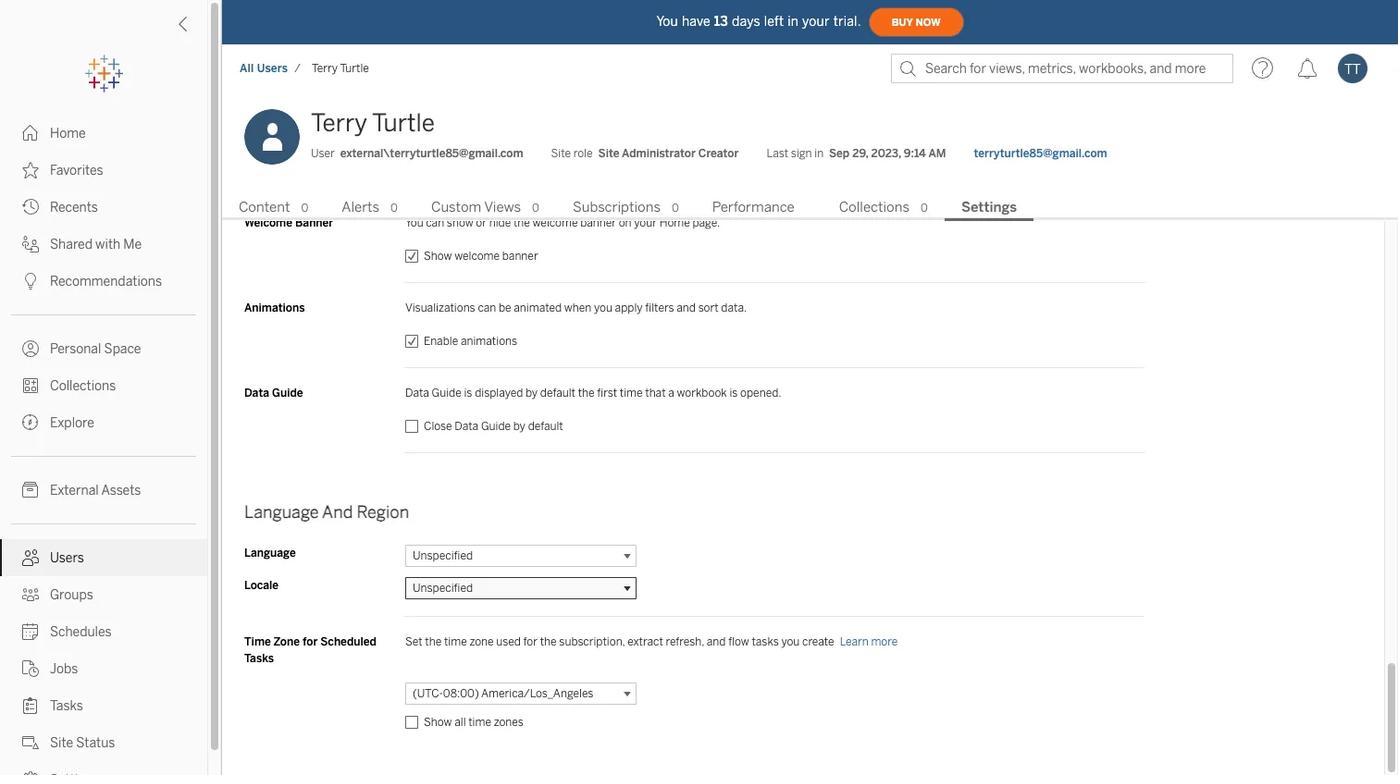 Task type: vqa. For each thing, say whether or not it's contained in the screenshot.
THE "COLLECTIONS" within the 'Sub-spaces' tab list
yes



Task type: describe. For each thing, give the bounding box(es) containing it.
terry turtle main content
[[222, 0, 1399, 776]]

2023,
[[871, 147, 901, 160]]

shared
[[50, 237, 93, 253]]

all users link
[[239, 61, 289, 76]]

for inside "time zone for scheduled tasks"
[[303, 636, 318, 648]]

am
[[929, 147, 946, 160]]

terry turtle inside main content
[[311, 108, 435, 138]]

page.
[[693, 216, 720, 229]]

scheduled
[[321, 636, 377, 648]]

time zone for scheduled tasks
[[244, 636, 377, 665]]

can for visualizations
[[478, 301, 496, 314]]

external
[[50, 483, 99, 499]]

by text only_f5he34f image for personal space
[[22, 341, 39, 357]]

visualizations can be animated when you apply filters and sort data.
[[405, 301, 747, 314]]

explore link
[[0, 404, 207, 441]]

recents
[[50, 200, 98, 216]]

left
[[764, 13, 784, 29]]

learn more link
[[835, 636, 904, 648]]

hide
[[489, 216, 511, 229]]

unspecified button
[[405, 545, 637, 567]]

(utc-
[[413, 687, 443, 700]]

navigation panel element
[[0, 56, 207, 776]]

0 horizontal spatial banner
[[502, 250, 538, 263]]

site status link
[[0, 725, 207, 762]]

tasks inside "main navigation. press the up and down arrow keys to access links." "element"
[[50, 699, 83, 715]]

groups
[[50, 588, 93, 603]]

me
[[123, 237, 142, 253]]

0 horizontal spatial by
[[513, 420, 526, 433]]

by text only_f5he34f image for jobs
[[22, 661, 39, 678]]

personal space link
[[0, 330, 207, 367]]

you for you have 13 days left in your trial.
[[657, 13, 678, 29]]

collections inside sub-spaces tab list
[[839, 199, 910, 216]]

more
[[871, 636, 898, 648]]

0 vertical spatial welcome
[[533, 216, 578, 229]]

by text only_f5he34f image for tasks
[[22, 698, 39, 715]]

site role site administrator creator
[[551, 147, 739, 160]]

terryturtle85@gmail.com link
[[974, 145, 1108, 162]]

can for you
[[426, 216, 444, 229]]

banner
[[295, 216, 334, 229]]

1 horizontal spatial your
[[803, 13, 830, 29]]

close
[[424, 420, 452, 433]]

close data guide by default
[[424, 420, 563, 433]]

user external\terryturtle85@gmail.com
[[311, 147, 523, 160]]

you can show or hide the welcome banner on your home page.
[[405, 216, 720, 229]]

2 for from the left
[[524, 636, 538, 648]]

terry turtle element
[[306, 62, 375, 75]]

days
[[732, 13, 761, 29]]

role
[[574, 147, 593, 160]]

data guide is displayed by default the first time that a workbook is opened.
[[405, 387, 782, 400]]

show all time zones
[[424, 716, 524, 729]]

turtle inside terry turtle main content
[[372, 108, 435, 138]]

29,
[[853, 147, 869, 160]]

data.
[[721, 301, 747, 314]]

schedules
[[50, 625, 112, 640]]

the right set
[[425, 636, 442, 648]]

collections inside "link"
[[50, 379, 116, 394]]

recommendations link
[[0, 263, 207, 300]]

visualizations
[[405, 301, 475, 314]]

2 horizontal spatial guide
[[481, 420, 511, 433]]

collections link
[[0, 367, 207, 404]]

animations
[[244, 301, 305, 314]]

unspecified for unspecified dropdown button
[[413, 549, 473, 562]]

0 vertical spatial in
[[788, 13, 799, 29]]

1 horizontal spatial banner
[[580, 216, 616, 229]]

time for zones
[[469, 716, 491, 729]]

administrator
[[622, 147, 696, 160]]

apply
[[615, 301, 643, 314]]

home inside terry turtle main content
[[660, 216, 690, 229]]

unspecified for unspecified popup button on the left
[[413, 582, 473, 595]]

tasks link
[[0, 688, 207, 725]]

a
[[668, 387, 675, 400]]

all
[[240, 62, 254, 75]]

learn
[[840, 636, 869, 648]]

be
[[499, 301, 511, 314]]

sub-spaces tab list
[[222, 197, 1399, 221]]

home inside "main navigation. press the up and down arrow keys to access links." "element"
[[50, 126, 86, 142]]

13
[[714, 13, 728, 29]]

1 is from the left
[[464, 387, 472, 400]]

user
[[311, 147, 335, 160]]

all
[[455, 716, 466, 729]]

0 horizontal spatial and
[[677, 301, 696, 314]]

animated
[[514, 301, 562, 314]]

sort
[[698, 301, 719, 314]]

site for site status
[[50, 736, 73, 752]]

status
[[76, 736, 115, 752]]

08:00)
[[443, 687, 479, 700]]

buy now button
[[869, 7, 964, 37]]

jobs link
[[0, 651, 207, 688]]

refresh,
[[666, 636, 704, 648]]

welcome banner
[[244, 216, 334, 229]]

and
[[322, 502, 353, 523]]

schedules link
[[0, 614, 207, 651]]

on
[[619, 216, 632, 229]]

by text only_f5he34f image for explore
[[22, 415, 39, 431]]

by text only_f5he34f image for schedules
[[22, 624, 39, 640]]

creator
[[699, 147, 739, 160]]

by text only_f5he34f image for site status
[[22, 735, 39, 752]]

last sign in sep 29, 2023, 9:14 am
[[767, 147, 946, 160]]

1 horizontal spatial you
[[782, 636, 800, 648]]

0 for custom views
[[532, 202, 540, 215]]

have
[[682, 13, 711, 29]]

by text only_f5he34f image for recents
[[22, 199, 39, 216]]

subscriptions
[[573, 199, 661, 216]]

by text only_f5he34f image for groups
[[22, 587, 39, 603]]

sign
[[791, 147, 812, 160]]

by text only_f5he34f image for home
[[22, 125, 39, 142]]

buy
[[892, 16, 913, 28]]

animations
[[461, 335, 517, 348]]

home link
[[0, 115, 207, 152]]

zone
[[470, 636, 494, 648]]

with
[[95, 237, 120, 253]]



Task type: locate. For each thing, give the bounding box(es) containing it.
1 vertical spatial and
[[707, 636, 726, 648]]

0 vertical spatial tasks
[[244, 652, 274, 665]]

explore
[[50, 416, 94, 431]]

0 horizontal spatial tasks
[[50, 699, 83, 715]]

jobs
[[50, 662, 78, 678]]

unspecified up set
[[413, 582, 473, 595]]

settings
[[962, 199, 1017, 216]]

1 0 from the left
[[301, 202, 308, 215]]

guide down displayed
[[481, 420, 511, 433]]

zones
[[494, 716, 524, 729]]

4 by text only_f5he34f image from the top
[[22, 236, 39, 253]]

users left the /
[[257, 62, 288, 75]]

show welcome banner
[[424, 250, 538, 263]]

9 by text only_f5he34f image from the top
[[22, 698, 39, 715]]

2 vertical spatial time
[[469, 716, 491, 729]]

0 vertical spatial terry
[[312, 62, 338, 75]]

the right used
[[540, 636, 557, 648]]

users up the groups
[[50, 551, 84, 566]]

language left and
[[244, 502, 319, 523]]

0 vertical spatial time
[[620, 387, 643, 400]]

0 horizontal spatial for
[[303, 636, 318, 648]]

1 horizontal spatial can
[[478, 301, 496, 314]]

by text only_f5he34f image inside explore link
[[22, 415, 39, 431]]

2 horizontal spatial data
[[455, 420, 479, 433]]

2 language from the top
[[244, 547, 296, 560]]

personal
[[50, 342, 101, 357]]

1 horizontal spatial home
[[660, 216, 690, 229]]

that
[[645, 387, 666, 400]]

1 vertical spatial tasks
[[50, 699, 83, 715]]

0 up banner
[[301, 202, 308, 215]]

1 vertical spatial language
[[244, 547, 296, 560]]

1 vertical spatial can
[[478, 301, 496, 314]]

unspecified up unspecified popup button on the left
[[413, 549, 473, 562]]

the right hide
[[514, 216, 530, 229]]

0 horizontal spatial data
[[244, 387, 269, 400]]

0 vertical spatial you
[[657, 13, 678, 29]]

enable animations
[[424, 335, 517, 348]]

2 is from the left
[[730, 387, 738, 400]]

by right displayed
[[526, 387, 538, 400]]

0 horizontal spatial collections
[[50, 379, 116, 394]]

guide down the animations
[[272, 387, 303, 400]]

last
[[767, 147, 789, 160]]

1 vertical spatial in
[[815, 147, 824, 160]]

terry
[[312, 62, 338, 75], [311, 108, 367, 138]]

unspecified
[[413, 549, 473, 562], [413, 582, 473, 595]]

1 horizontal spatial by
[[526, 387, 538, 400]]

external assets link
[[0, 472, 207, 509]]

show
[[424, 250, 452, 263], [424, 716, 452, 729]]

terry inside main content
[[311, 108, 367, 138]]

(utc-08:00) america/los_angeles
[[413, 687, 594, 700]]

language and region
[[244, 502, 409, 523]]

by down displayed
[[513, 420, 526, 433]]

terry right the /
[[312, 62, 338, 75]]

1 horizontal spatial guide
[[432, 387, 462, 400]]

by text only_f5he34f image for shared with me
[[22, 236, 39, 253]]

1 language from the top
[[244, 502, 319, 523]]

1 vertical spatial by
[[513, 420, 526, 433]]

1 vertical spatial terry
[[311, 108, 367, 138]]

by text only_f5he34f image inside home link
[[22, 125, 39, 142]]

data for data guide
[[244, 387, 269, 400]]

you inside terry turtle main content
[[405, 216, 424, 229]]

1 horizontal spatial users
[[257, 62, 288, 75]]

guide
[[272, 387, 303, 400], [432, 387, 462, 400], [481, 420, 511, 433]]

language for language and region
[[244, 502, 319, 523]]

7 by text only_f5he34f image from the top
[[22, 772, 39, 776]]

1 horizontal spatial in
[[815, 147, 824, 160]]

1 vertical spatial you
[[782, 636, 800, 648]]

turtle up the user external\terryturtle85@gmail.com
[[372, 108, 435, 138]]

0 vertical spatial users
[[257, 62, 288, 75]]

1 horizontal spatial and
[[707, 636, 726, 648]]

1 vertical spatial banner
[[502, 250, 538, 263]]

6 by text only_f5he34f image from the top
[[22, 735, 39, 752]]

welcome
[[244, 216, 292, 229]]

5 by text only_f5he34f image from the top
[[22, 273, 39, 290]]

0 vertical spatial and
[[677, 301, 696, 314]]

tasks
[[752, 636, 779, 648]]

data up close
[[405, 387, 429, 400]]

america/los_angeles
[[481, 687, 594, 700]]

site status
[[50, 736, 115, 752]]

home up favorites
[[50, 126, 86, 142]]

is left opened.
[[730, 387, 738, 400]]

1 horizontal spatial welcome
[[533, 216, 578, 229]]

custom views
[[431, 199, 521, 216]]

you right 'when'
[[594, 301, 613, 314]]

opened.
[[741, 387, 782, 400]]

by text only_f5he34f image
[[22, 125, 39, 142], [22, 162, 39, 179], [22, 199, 39, 216], [22, 236, 39, 253], [22, 273, 39, 290], [22, 415, 39, 431], [22, 624, 39, 640], [22, 661, 39, 678], [22, 698, 39, 715]]

by text only_f5he34f image inside external assets link
[[22, 482, 39, 499]]

in right sign
[[815, 147, 824, 160]]

1 horizontal spatial for
[[524, 636, 538, 648]]

3 by text only_f5he34f image from the top
[[22, 199, 39, 216]]

now
[[916, 16, 941, 28]]

0 vertical spatial terry turtle
[[312, 62, 369, 75]]

7 by text only_f5he34f image from the top
[[22, 624, 39, 640]]

can left show
[[426, 216, 444, 229]]

unspecified inside popup button
[[413, 582, 473, 595]]

0 vertical spatial you
[[594, 301, 613, 314]]

0 vertical spatial can
[[426, 216, 444, 229]]

0 horizontal spatial is
[[464, 387, 472, 400]]

1 horizontal spatial data
[[405, 387, 429, 400]]

1 horizontal spatial turtle
[[372, 108, 435, 138]]

by text only_f5he34f image for users
[[22, 550, 39, 566]]

tasks down time
[[244, 652, 274, 665]]

by text only_f5he34f image inside users link
[[22, 550, 39, 566]]

0 vertical spatial default
[[540, 387, 576, 400]]

by text only_f5he34f image inside shared with me link
[[22, 236, 39, 253]]

terry turtle right the /
[[312, 62, 369, 75]]

data
[[244, 387, 269, 400], [405, 387, 429, 400], [455, 420, 479, 433]]

groups link
[[0, 577, 207, 614]]

0 vertical spatial language
[[244, 502, 319, 523]]

0 for content
[[301, 202, 308, 215]]

1 vertical spatial home
[[660, 216, 690, 229]]

collections down personal
[[50, 379, 116, 394]]

in right left
[[788, 13, 799, 29]]

for
[[303, 636, 318, 648], [524, 636, 538, 648]]

trial.
[[834, 13, 861, 29]]

by text only_f5he34f image
[[22, 341, 39, 357], [22, 378, 39, 394], [22, 482, 39, 499], [22, 550, 39, 566], [22, 587, 39, 603], [22, 735, 39, 752], [22, 772, 39, 776]]

0 vertical spatial turtle
[[340, 62, 369, 75]]

by text only_f5he34f image left recents
[[22, 199, 39, 216]]

shared with me link
[[0, 226, 207, 263]]

users inside "main navigation. press the up and down arrow keys to access links." "element"
[[50, 551, 84, 566]]

by text only_f5he34f image inside 'favorites' link
[[22, 162, 39, 179]]

by text only_f5he34f image inside personal space "link"
[[22, 341, 39, 357]]

1 horizontal spatial time
[[469, 716, 491, 729]]

1 horizontal spatial tasks
[[244, 652, 274, 665]]

your left trial.
[[803, 13, 830, 29]]

1 vertical spatial users
[[50, 551, 84, 566]]

in
[[788, 13, 799, 29], [815, 147, 824, 160]]

1 vertical spatial turtle
[[372, 108, 435, 138]]

1 vertical spatial show
[[424, 716, 452, 729]]

0 horizontal spatial can
[[426, 216, 444, 229]]

0 horizontal spatial welcome
[[455, 250, 500, 263]]

terry up user
[[311, 108, 367, 138]]

first
[[597, 387, 617, 400]]

language
[[244, 502, 319, 523], [244, 547, 296, 560]]

set the time zone used for the subscription, extract refresh, and flow tasks you create learn more
[[405, 636, 898, 648]]

banner down "subscriptions"
[[580, 216, 616, 229]]

favorites link
[[0, 152, 207, 189]]

your right "on"
[[634, 216, 657, 229]]

by text only_f5he34f image left schedules
[[22, 624, 39, 640]]

0 horizontal spatial home
[[50, 126, 86, 142]]

1 unspecified from the top
[[413, 549, 473, 562]]

by text only_f5he34f image inside the collections "link"
[[22, 378, 39, 394]]

site inside "main navigation. press the up and down arrow keys to access links." "element"
[[50, 736, 73, 752]]

0 vertical spatial show
[[424, 250, 452, 263]]

0 horizontal spatial time
[[444, 636, 467, 648]]

6 by text only_f5he34f image from the top
[[22, 415, 39, 431]]

and left flow
[[707, 636, 726, 648]]

tasks inside "time zone for scheduled tasks"
[[244, 652, 274, 665]]

1 for from the left
[[303, 636, 318, 648]]

workbook
[[677, 387, 727, 400]]

time right all
[[469, 716, 491, 729]]

turtle right the /
[[340, 62, 369, 75]]

by text only_f5he34f image left explore
[[22, 415, 39, 431]]

main navigation. press the up and down arrow keys to access links. element
[[0, 115, 207, 776]]

by text only_f5he34f image inside jobs link
[[22, 661, 39, 678]]

1 vertical spatial default
[[528, 420, 563, 433]]

your inside terry turtle main content
[[634, 216, 657, 229]]

terry turtle up the user external\terryturtle85@gmail.com
[[311, 108, 435, 138]]

users link
[[0, 540, 207, 577]]

by text only_f5he34f image up 'favorites' link
[[22, 125, 39, 142]]

2 horizontal spatial site
[[598, 147, 620, 160]]

by text only_f5he34f image inside the recommendations link
[[22, 273, 39, 290]]

you right tasks
[[782, 636, 800, 648]]

the left first
[[578, 387, 595, 400]]

alerts
[[342, 199, 380, 216]]

data down the animations
[[244, 387, 269, 400]]

0 vertical spatial by
[[526, 387, 538, 400]]

site left status
[[50, 736, 73, 752]]

collections
[[839, 199, 910, 216], [50, 379, 116, 394]]

your
[[803, 13, 830, 29], [634, 216, 657, 229]]

2 show from the top
[[424, 716, 452, 729]]

time right first
[[620, 387, 643, 400]]

flow
[[729, 636, 749, 648]]

assets
[[101, 483, 141, 499]]

collections down 2023,
[[839, 199, 910, 216]]

data guide
[[244, 387, 303, 400]]

1 horizontal spatial collections
[[839, 199, 910, 216]]

show down show
[[424, 250, 452, 263]]

1 by text only_f5he34f image from the top
[[22, 341, 39, 357]]

in inside terry turtle main content
[[815, 147, 824, 160]]

personal space
[[50, 342, 141, 357]]

by text only_f5he34f image inside schedules link
[[22, 624, 39, 640]]

by text only_f5he34f image for collections
[[22, 378, 39, 394]]

by text only_f5he34f image for favorites
[[22, 162, 39, 179]]

0 horizontal spatial users
[[50, 551, 84, 566]]

site for site role site administrator creator
[[551, 147, 571, 160]]

time
[[620, 387, 643, 400], [444, 636, 467, 648], [469, 716, 491, 729]]

subscription,
[[559, 636, 625, 648]]

favorites
[[50, 163, 103, 179]]

0 horizontal spatial site
[[50, 736, 73, 752]]

home left page.
[[660, 216, 690, 229]]

0 horizontal spatial turtle
[[340, 62, 369, 75]]

by text only_f5he34f image inside tasks link
[[22, 698, 39, 715]]

guide for data guide is displayed by default the first time that a workbook is opened.
[[432, 387, 462, 400]]

by text only_f5he34f image inside site status link
[[22, 735, 39, 752]]

can left be
[[478, 301, 496, 314]]

guide up close
[[432, 387, 462, 400]]

0 down administrator
[[672, 202, 679, 215]]

0 for alerts
[[391, 202, 398, 215]]

0 for collections
[[921, 202, 928, 215]]

0 horizontal spatial guide
[[272, 387, 303, 400]]

0 horizontal spatial your
[[634, 216, 657, 229]]

1 vertical spatial welcome
[[455, 250, 500, 263]]

recommendations
[[50, 274, 162, 290]]

Search for views, metrics, workbooks, and more text field
[[891, 54, 1234, 83]]

language up locale
[[244, 547, 296, 560]]

or
[[476, 216, 487, 229]]

for right 'zone'
[[303, 636, 318, 648]]

2 0 from the left
[[391, 202, 398, 215]]

for right used
[[524, 636, 538, 648]]

by text only_f5he34f image inside recents link
[[22, 199, 39, 216]]

banner down hide
[[502, 250, 538, 263]]

time left zone
[[444, 636, 467, 648]]

5 by text only_f5he34f image from the top
[[22, 587, 39, 603]]

banner
[[580, 216, 616, 229], [502, 250, 538, 263]]

1 by text only_f5he34f image from the top
[[22, 125, 39, 142]]

unspecified button
[[405, 577, 637, 599]]

2 unspecified from the top
[[413, 582, 473, 595]]

0 right alerts
[[391, 202, 398, 215]]

2 by text only_f5he34f image from the top
[[22, 378, 39, 394]]

tasks down jobs
[[50, 699, 83, 715]]

by text only_f5he34f image left favorites
[[22, 162, 39, 179]]

0 vertical spatial unspecified
[[413, 549, 473, 562]]

time for zone
[[444, 636, 467, 648]]

welcome down or
[[455, 250, 500, 263]]

1 horizontal spatial site
[[551, 147, 571, 160]]

show for show welcome banner
[[424, 250, 452, 263]]

extract
[[628, 636, 663, 648]]

0 horizontal spatial you
[[594, 301, 613, 314]]

9:14
[[904, 147, 926, 160]]

shared with me
[[50, 237, 142, 253]]

turtle
[[340, 62, 369, 75], [372, 108, 435, 138]]

2 by text only_f5he34f image from the top
[[22, 162, 39, 179]]

by text only_f5he34f image inside groups link
[[22, 587, 39, 603]]

is
[[464, 387, 472, 400], [730, 387, 738, 400]]

you for you can show or hide the welcome banner on your home page.
[[405, 216, 424, 229]]

content
[[239, 199, 290, 216]]

0 for subscriptions
[[672, 202, 679, 215]]

sep
[[829, 147, 850, 160]]

language for language
[[244, 547, 296, 560]]

by text only_f5he34f image for external assets
[[22, 482, 39, 499]]

0 horizontal spatial you
[[405, 216, 424, 229]]

1 show from the top
[[424, 250, 452, 263]]

3 0 from the left
[[532, 202, 540, 215]]

2 horizontal spatial time
[[620, 387, 643, 400]]

and
[[677, 301, 696, 314], [707, 636, 726, 648]]

is left displayed
[[464, 387, 472, 400]]

users
[[257, 62, 288, 75], [50, 551, 84, 566]]

/
[[295, 62, 301, 75]]

guide for data guide
[[272, 387, 303, 400]]

show left all
[[424, 716, 452, 729]]

4 0 from the left
[[672, 202, 679, 215]]

external assets
[[50, 483, 141, 499]]

0 vertical spatial home
[[50, 126, 86, 142]]

8 by text only_f5he34f image from the top
[[22, 661, 39, 678]]

by text only_f5he34f image left recommendations
[[22, 273, 39, 290]]

buy now
[[892, 16, 941, 28]]

3 by text only_f5he34f image from the top
[[22, 482, 39, 499]]

4 by text only_f5he34f image from the top
[[22, 550, 39, 566]]

you left have
[[657, 13, 678, 29]]

1 vertical spatial your
[[634, 216, 657, 229]]

default left first
[[540, 387, 576, 400]]

custom
[[431, 199, 482, 216]]

all users /
[[240, 62, 301, 75]]

time
[[244, 636, 271, 648]]

1 horizontal spatial is
[[730, 387, 738, 400]]

site left role
[[551, 147, 571, 160]]

0 up you can show or hide the welcome banner on your home page. at the top of the page
[[532, 202, 540, 215]]

by text only_f5he34f image for recommendations
[[22, 273, 39, 290]]

0 horizontal spatial in
[[788, 13, 799, 29]]

welcome right hide
[[533, 216, 578, 229]]

by text only_f5he34f image down jobs link
[[22, 698, 39, 715]]

0 down 9:14
[[921, 202, 928, 215]]

site right role
[[598, 147, 620, 160]]

you left show
[[405, 216, 424, 229]]

1 vertical spatial unspecified
[[413, 582, 473, 595]]

data right close
[[455, 420, 479, 433]]

show for show all time zones
[[424, 716, 452, 729]]

region
[[357, 502, 409, 523]]

default down data guide is displayed by default the first time that a workbook is opened.
[[528, 420, 563, 433]]

filters
[[645, 301, 674, 314]]

0 vertical spatial your
[[803, 13, 830, 29]]

1 vertical spatial collections
[[50, 379, 116, 394]]

used
[[496, 636, 521, 648]]

when
[[564, 301, 592, 314]]

by text only_f5he34f image left jobs
[[22, 661, 39, 678]]

1 vertical spatial you
[[405, 216, 424, 229]]

0 vertical spatial collections
[[839, 199, 910, 216]]

displayed
[[475, 387, 523, 400]]

by text only_f5he34f image left shared
[[22, 236, 39, 253]]

enable
[[424, 335, 458, 348]]

unspecified inside dropdown button
[[413, 549, 473, 562]]

5 0 from the left
[[921, 202, 928, 215]]

1 vertical spatial terry turtle
[[311, 108, 435, 138]]

you have 13 days left in your trial.
[[657, 13, 861, 29]]

and left the sort
[[677, 301, 696, 314]]

1 horizontal spatial you
[[657, 13, 678, 29]]

you
[[594, 301, 613, 314], [782, 636, 800, 648]]

1 vertical spatial time
[[444, 636, 467, 648]]

zone
[[274, 636, 300, 648]]

external\terryturtle85@gmail.com
[[340, 147, 523, 160]]

data for data guide is displayed by default the first time that a workbook is opened.
[[405, 387, 429, 400]]

0 vertical spatial banner
[[580, 216, 616, 229]]



